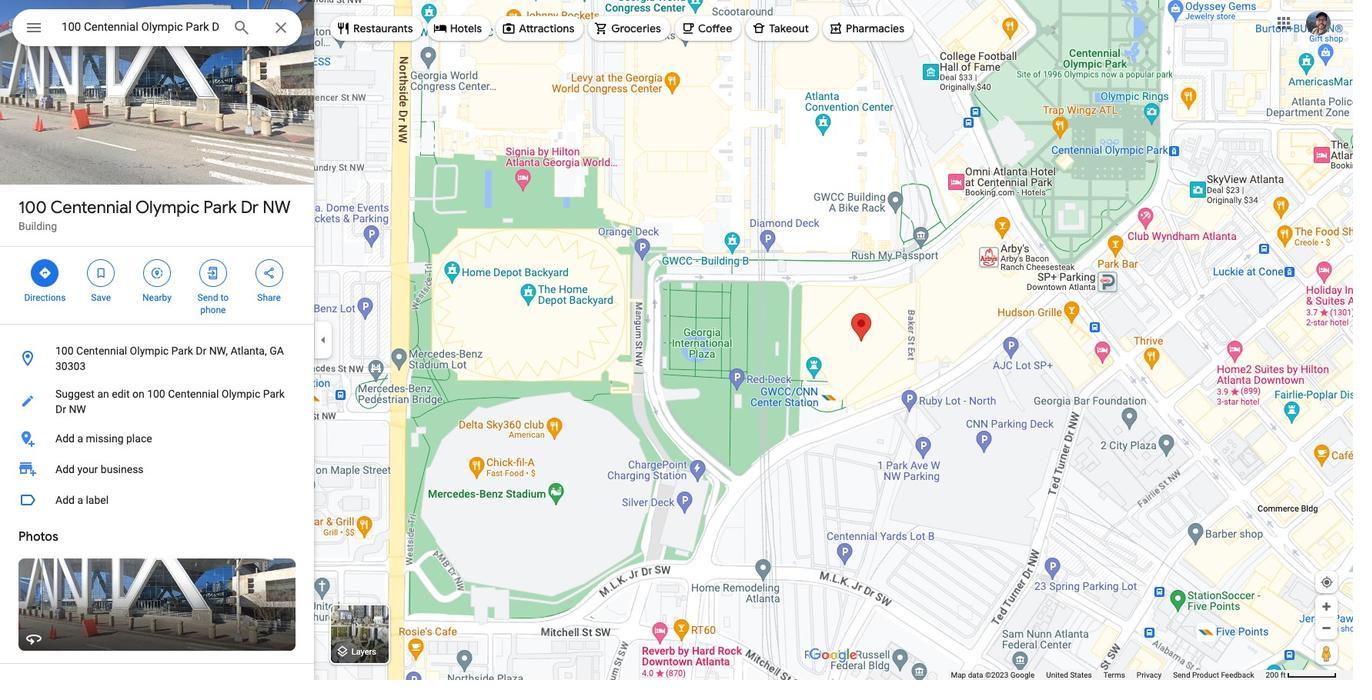 Task type: vqa. For each thing, say whether or not it's contained in the screenshot.


Task type: describe. For each thing, give the bounding box(es) containing it.
share
[[257, 293, 281, 303]]


[[38, 265, 52, 282]]

send product feedback
[[1174, 671, 1255, 680]]

phone
[[200, 305, 226, 316]]

send for send product feedback
[[1174, 671, 1191, 680]]

send product feedback button
[[1174, 671, 1255, 681]]

privacy
[[1137, 671, 1162, 680]]

product
[[1193, 671, 1220, 680]]

attractions
[[519, 22, 575, 35]]

100 centennial olympic park dr nw building
[[18, 197, 291, 233]]


[[25, 17, 43, 39]]

a for missing
[[77, 433, 83, 445]]


[[262, 265, 276, 282]]

a for label
[[77, 494, 83, 507]]

united states button
[[1047, 671, 1092, 681]]

suggest an edit on 100 centennial olympic park dr nw
[[55, 388, 285, 416]]

send for send to phone
[[198, 293, 218, 303]]

ga
[[270, 345, 284, 357]]

edit
[[112, 388, 130, 400]]

to
[[221, 293, 229, 303]]

missing
[[86, 433, 124, 445]]

building
[[18, 220, 57, 233]]

footer inside the google maps element
[[951, 671, 1266, 681]]

coffee
[[698, 22, 732, 35]]

add your business link
[[0, 454, 314, 485]]

map data ©2023 google
[[951, 671, 1035, 680]]

nearby
[[143, 293, 172, 303]]

label
[[86, 494, 109, 507]]

centennial inside the suggest an edit on 100 centennial olympic park dr nw
[[168, 388, 219, 400]]

park inside the suggest an edit on 100 centennial olympic park dr nw
[[263, 388, 285, 400]]

100 centennial olympic park dr nw, atlanta, ga 30303
[[55, 345, 284, 373]]

100 for nw,
[[55, 345, 74, 357]]

united states
[[1047, 671, 1092, 680]]


[[206, 265, 220, 282]]

pharmacies
[[846, 22, 905, 35]]

terms button
[[1104, 671, 1126, 681]]

olympic for nw,
[[130, 345, 169, 357]]

coffee button
[[675, 10, 742, 47]]

nw,
[[209, 345, 228, 357]]

100 Centennial Olympic Park Dr NW, Atlanta, GA 30303 field
[[12, 9, 302, 46]]

terms
[[1104, 671, 1126, 680]]

show your location image
[[1321, 576, 1334, 590]]

actions for 100 centennial olympic park dr nw region
[[0, 247, 314, 324]]

30303
[[55, 360, 86, 373]]

place
[[126, 433, 152, 445]]

layers
[[352, 648, 376, 658]]

hotels button
[[427, 10, 491, 47]]

states
[[1071, 671, 1092, 680]]

business
[[101, 464, 144, 476]]

photos
[[18, 530, 58, 545]]

add for add your business
[[55, 464, 75, 476]]



Task type: locate. For each thing, give the bounding box(es) containing it.
groceries button
[[588, 10, 671, 47]]

nw inside the suggest an edit on 100 centennial olympic park dr nw
[[69, 403, 86, 416]]

takeout
[[769, 22, 809, 35]]

0 vertical spatial dr
[[241, 197, 259, 219]]

1 horizontal spatial dr
[[196, 345, 206, 357]]

park inside 100 centennial olympic park dr nw building
[[204, 197, 237, 219]]

takeout button
[[746, 10, 819, 47]]

centennial up 30303
[[76, 345, 127, 357]]

2 a from the top
[[77, 494, 83, 507]]

show street view coverage image
[[1316, 642, 1338, 665]]

olympic down atlanta,
[[222, 388, 260, 400]]

 search field
[[12, 9, 302, 49]]

dr inside '100 centennial olympic park dr nw, atlanta, ga 30303'
[[196, 345, 206, 357]]

olympic inside the suggest an edit on 100 centennial olympic park dr nw
[[222, 388, 260, 400]]

collapse side panel image
[[315, 332, 332, 349]]

attractions button
[[496, 10, 584, 47]]

1 horizontal spatial nw
[[263, 197, 291, 219]]

an
[[97, 388, 109, 400]]

directions
[[24, 293, 66, 303]]

1 vertical spatial park
[[171, 345, 193, 357]]

nw inside 100 centennial olympic park dr nw building
[[263, 197, 291, 219]]

park up 
[[204, 197, 237, 219]]

©2023
[[986, 671, 1009, 680]]

restaurants
[[353, 22, 413, 35]]

100 centennial olympic park dr nw main content
[[0, 0, 314, 681]]

add
[[55, 433, 75, 445], [55, 464, 75, 476], [55, 494, 75, 507]]

nw
[[263, 197, 291, 219], [69, 403, 86, 416]]

None field
[[62, 18, 220, 36]]

send up phone at the top left of page
[[198, 293, 218, 303]]

google account: cj baylor  
(christian.baylor@adept.ai) image
[[1307, 10, 1331, 35]]


[[150, 265, 164, 282]]

privacy button
[[1137, 671, 1162, 681]]

footer
[[951, 671, 1266, 681]]

add left label
[[55, 494, 75, 507]]

add for add a missing place
[[55, 433, 75, 445]]

1 horizontal spatial 100
[[55, 345, 74, 357]]

2 horizontal spatial dr
[[241, 197, 259, 219]]

atlanta,
[[231, 345, 267, 357]]

olympic up on
[[130, 345, 169, 357]]

200
[[1266, 671, 1279, 680]]

2 horizontal spatial 100
[[147, 388, 165, 400]]

a left label
[[77, 494, 83, 507]]

1 a from the top
[[77, 433, 83, 445]]

0 horizontal spatial park
[[171, 345, 193, 357]]

2 vertical spatial park
[[263, 388, 285, 400]]

send left product
[[1174, 671, 1191, 680]]

zoom out image
[[1321, 623, 1333, 634]]

100 up building
[[18, 197, 47, 219]]

1 horizontal spatial park
[[204, 197, 237, 219]]

0 horizontal spatial 100
[[18, 197, 47, 219]]

on
[[132, 388, 145, 400]]

100 for nw
[[18, 197, 47, 219]]

0 vertical spatial add
[[55, 433, 75, 445]]

1 vertical spatial dr
[[196, 345, 206, 357]]

send
[[198, 293, 218, 303], [1174, 671, 1191, 680]]

0 vertical spatial centennial
[[50, 197, 132, 219]]

200 ft
[[1266, 671, 1286, 680]]

add a label button
[[0, 485, 314, 516]]

google
[[1011, 671, 1035, 680]]

1 vertical spatial centennial
[[76, 345, 127, 357]]

send inside button
[[1174, 671, 1191, 680]]

olympic up 
[[135, 197, 200, 219]]

dr for nw,
[[196, 345, 206, 357]]

google maps element
[[0, 0, 1354, 681]]

1 vertical spatial 100
[[55, 345, 74, 357]]

nw up 
[[263, 197, 291, 219]]

suggest an edit on 100 centennial olympic park dr nw button
[[0, 380, 314, 424]]

100 up 30303
[[55, 345, 74, 357]]

add inside button
[[55, 433, 75, 445]]

feedback
[[1222, 671, 1255, 680]]

centennial up building
[[50, 197, 132, 219]]

centennial inside 100 centennial olympic park dr nw building
[[50, 197, 132, 219]]

a
[[77, 433, 83, 445], [77, 494, 83, 507]]

park inside '100 centennial olympic park dr nw, atlanta, ga 30303'
[[171, 345, 193, 357]]

olympic
[[135, 197, 200, 219], [130, 345, 169, 357], [222, 388, 260, 400]]

hotels
[[450, 22, 482, 35]]

centennial for nw,
[[76, 345, 127, 357]]

1 vertical spatial olympic
[[130, 345, 169, 357]]

restaurants button
[[330, 10, 422, 47]]

add your business
[[55, 464, 144, 476]]

100
[[18, 197, 47, 219], [55, 345, 74, 357], [147, 388, 165, 400]]

200 ft button
[[1266, 671, 1338, 680]]

dr for nw
[[241, 197, 259, 219]]

add inside 'button'
[[55, 494, 75, 507]]

 button
[[12, 9, 55, 49]]

footer containing map data ©2023 google
[[951, 671, 1266, 681]]

olympic inside 100 centennial olympic park dr nw building
[[135, 197, 200, 219]]

0 vertical spatial 100
[[18, 197, 47, 219]]

centennial inside '100 centennial olympic park dr nw, atlanta, ga 30303'
[[76, 345, 127, 357]]

1 vertical spatial a
[[77, 494, 83, 507]]

100 right on
[[147, 388, 165, 400]]

dr
[[241, 197, 259, 219], [196, 345, 206, 357], [55, 403, 66, 416]]

1 vertical spatial send
[[1174, 671, 1191, 680]]

0 vertical spatial nw
[[263, 197, 291, 219]]

send inside send to phone
[[198, 293, 218, 303]]

send to phone
[[198, 293, 229, 316]]

add left missing
[[55, 433, 75, 445]]

0 horizontal spatial send
[[198, 293, 218, 303]]

united
[[1047, 671, 1069, 680]]

0 horizontal spatial nw
[[69, 403, 86, 416]]

map
[[951, 671, 967, 680]]

dr inside 100 centennial olympic park dr nw building
[[241, 197, 259, 219]]

suggest
[[55, 388, 95, 400]]

save
[[91, 293, 111, 303]]

a inside button
[[77, 433, 83, 445]]


[[94, 265, 108, 282]]

1 horizontal spatial send
[[1174, 671, 1191, 680]]

pharmacies button
[[823, 10, 914, 47]]

park for nw,
[[171, 345, 193, 357]]

1 add from the top
[[55, 433, 75, 445]]

2 vertical spatial olympic
[[222, 388, 260, 400]]

2 horizontal spatial park
[[263, 388, 285, 400]]

park
[[204, 197, 237, 219], [171, 345, 193, 357], [263, 388, 285, 400]]

add for add a label
[[55, 494, 75, 507]]

none field inside 100 centennial olympic park dr nw, atlanta, ga 30303 field
[[62, 18, 220, 36]]

nw down suggest at left
[[69, 403, 86, 416]]

centennial for nw
[[50, 197, 132, 219]]

0 vertical spatial olympic
[[135, 197, 200, 219]]

olympic inside '100 centennial olympic park dr nw, atlanta, ga 30303'
[[130, 345, 169, 357]]

centennial
[[50, 197, 132, 219], [76, 345, 127, 357], [168, 388, 219, 400]]

centennial down '100 centennial olympic park dr nw, atlanta, ga 30303'
[[168, 388, 219, 400]]

dr inside the suggest an edit on 100 centennial olympic park dr nw
[[55, 403, 66, 416]]

zoom in image
[[1321, 601, 1333, 613]]

add a missing place
[[55, 433, 152, 445]]

2 add from the top
[[55, 464, 75, 476]]

groceries
[[612, 22, 661, 35]]

100 inside '100 centennial olympic park dr nw, atlanta, ga 30303'
[[55, 345, 74, 357]]

a left missing
[[77, 433, 83, 445]]

ft
[[1281, 671, 1286, 680]]

2 vertical spatial dr
[[55, 403, 66, 416]]

2 vertical spatial 100
[[147, 388, 165, 400]]

a inside 'button'
[[77, 494, 83, 507]]

add left "your" at left
[[55, 464, 75, 476]]

3 add from the top
[[55, 494, 75, 507]]

100 inside the suggest an edit on 100 centennial olympic park dr nw
[[147, 388, 165, 400]]

1 vertical spatial nw
[[69, 403, 86, 416]]

0 vertical spatial send
[[198, 293, 218, 303]]

park down ga
[[263, 388, 285, 400]]

2 vertical spatial centennial
[[168, 388, 219, 400]]

2 vertical spatial add
[[55, 494, 75, 507]]

park left nw,
[[171, 345, 193, 357]]

0 horizontal spatial dr
[[55, 403, 66, 416]]

0 vertical spatial park
[[204, 197, 237, 219]]

your
[[77, 464, 98, 476]]

data
[[968, 671, 984, 680]]

0 vertical spatial a
[[77, 433, 83, 445]]

olympic for nw
[[135, 197, 200, 219]]

100 inside 100 centennial olympic park dr nw building
[[18, 197, 47, 219]]

1 vertical spatial add
[[55, 464, 75, 476]]

park for nw
[[204, 197, 237, 219]]

add a missing place button
[[0, 424, 314, 454]]

100 centennial olympic park dr nw, atlanta, ga 30303 button
[[0, 337, 314, 380]]

add a label
[[55, 494, 109, 507]]



